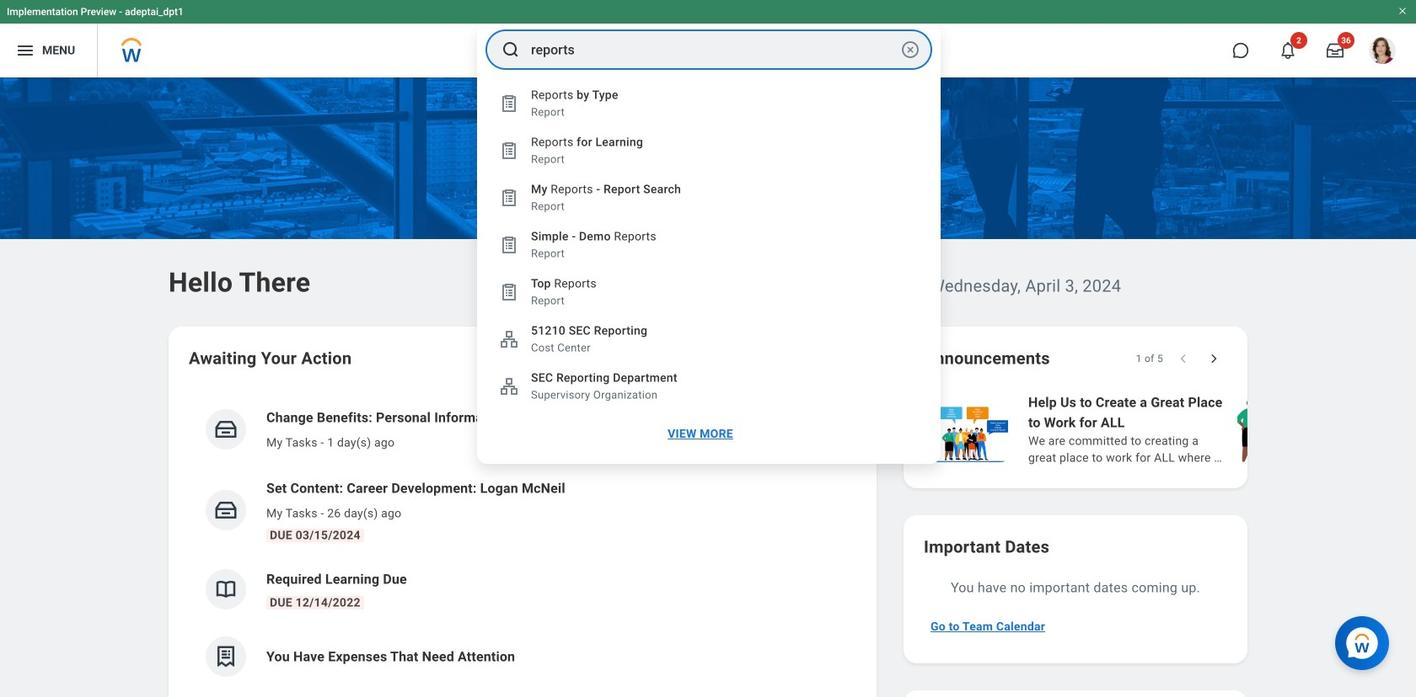 Task type: describe. For each thing, give the bounding box(es) containing it.
1 view team image from the top
[[499, 330, 519, 350]]

1 inbox image from the top
[[213, 417, 239, 443]]

3 clipboard image from the top
[[499, 282, 519, 303]]

notifications large image
[[1280, 42, 1296, 59]]

close environment banner image
[[1398, 6, 1408, 16]]

2 view team image from the top
[[499, 377, 519, 397]]

book open image
[[213, 577, 239, 603]]

2 inbox image from the top
[[213, 498, 239, 523]]

1 clipboard image from the top
[[499, 141, 519, 161]]

search image
[[501, 40, 521, 60]]

dashboard expenses image
[[213, 645, 239, 670]]

0 horizontal spatial list
[[189, 394, 856, 691]]



Task type: locate. For each thing, give the bounding box(es) containing it.
view team image
[[499, 330, 519, 350], [499, 377, 519, 397]]

0 vertical spatial inbox image
[[213, 417, 239, 443]]

list
[[917, 391, 1416, 469], [189, 394, 856, 691]]

suggested results list box
[[477, 80, 941, 454]]

chevron left small image
[[1175, 351, 1192, 368]]

Search Workday  search field
[[531, 31, 897, 68]]

justify image
[[15, 40, 35, 61]]

clipboard image
[[499, 141, 519, 161], [499, 188, 519, 208]]

1 vertical spatial inbox image
[[213, 498, 239, 523]]

0 vertical spatial view team image
[[499, 330, 519, 350]]

x circle image
[[900, 40, 920, 60]]

1 clipboard image from the top
[[499, 94, 519, 114]]

1 vertical spatial clipboard image
[[499, 235, 519, 255]]

2 clipboard image from the top
[[499, 235, 519, 255]]

inbox image
[[213, 417, 239, 443], [213, 498, 239, 523]]

chevron right small image
[[1205, 351, 1222, 368]]

banner
[[0, 0, 1416, 78]]

profile logan mcneil image
[[1369, 37, 1396, 67]]

clipboard image
[[499, 94, 519, 114], [499, 235, 519, 255], [499, 282, 519, 303]]

0 vertical spatial clipboard image
[[499, 94, 519, 114]]

main content
[[0, 78, 1416, 698]]

2 vertical spatial clipboard image
[[499, 282, 519, 303]]

2 clipboard image from the top
[[499, 188, 519, 208]]

inbox large image
[[1327, 42, 1344, 59]]

status
[[1136, 352, 1163, 366]]

1 vertical spatial view team image
[[499, 377, 519, 397]]

1 vertical spatial clipboard image
[[499, 188, 519, 208]]

None search field
[[477, 24, 941, 464]]

0 vertical spatial clipboard image
[[499, 141, 519, 161]]

1 horizontal spatial list
[[917, 391, 1416, 469]]



Task type: vqa. For each thing, say whether or not it's contained in the screenshot.
tooltip at the right
no



